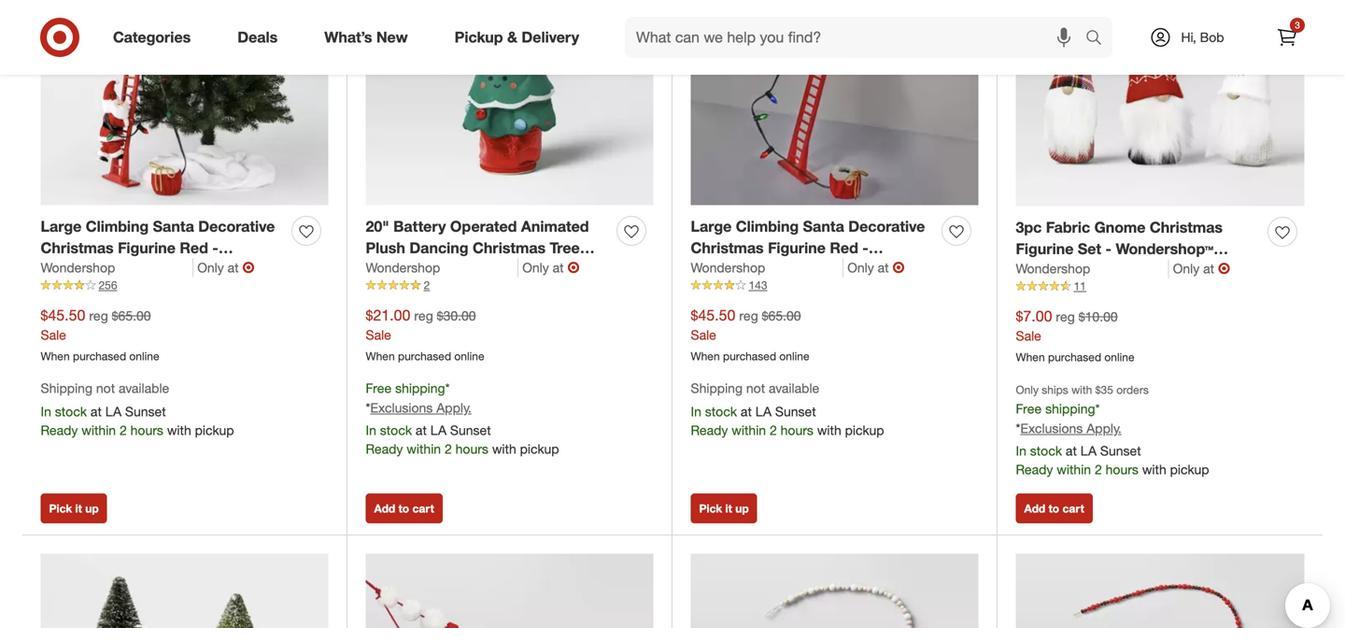 Task type: locate. For each thing, give the bounding box(es) containing it.
santa up 143 "link"
[[804, 217, 845, 236]]

1 shipping not available in stock at  la sunset ready within 2 hours with pickup from the left
[[41, 380, 234, 438]]

1 horizontal spatial to
[[1049, 501, 1060, 515]]

not
[[96, 380, 115, 396], [747, 380, 766, 396]]

only up 11 link
[[1174, 261, 1200, 277]]

0 horizontal spatial cart
[[413, 501, 435, 515]]

2 shipping from the left
[[691, 380, 743, 396]]

wondershop link up 256
[[41, 259, 194, 277]]

large climbing santa decorative christmas figurine red - wondershop™ for 143
[[691, 217, 926, 278]]

1 horizontal spatial add
[[1025, 501, 1046, 515]]

1 horizontal spatial up
[[736, 501, 749, 515]]

11
[[1074, 279, 1087, 293]]

climbing up 143
[[736, 217, 799, 236]]

large climbing santa decorative christmas figurine red - wondershop™ link for 256
[[41, 216, 285, 278]]

wondershop link down dancing in the left of the page
[[366, 259, 519, 277]]

wondershop up 256
[[41, 260, 115, 276]]

hours inside only ships with $35 orders free shipping * * exclusions apply. in stock at  la sunset ready within 2 hours with pickup
[[1106, 461, 1139, 478]]

reg for 143
[[740, 307, 759, 324]]

0 horizontal spatial large
[[41, 217, 82, 236]]

1 decorative from the left
[[198, 217, 275, 236]]

2 pick it up button from the left
[[691, 494, 758, 523]]

2 it from the left
[[726, 501, 733, 515]]

- right set
[[1106, 240, 1112, 258]]

ready
[[41, 422, 78, 438], [691, 422, 729, 438], [366, 441, 403, 457], [1017, 461, 1054, 478]]

0 horizontal spatial apply.
[[437, 399, 472, 416]]

delivery
[[522, 28, 580, 46]]

online down 143 "link"
[[780, 349, 810, 363]]

when inside $21.00 reg $30.00 sale when purchased online
[[366, 349, 395, 363]]

wondershop for 2
[[366, 260, 441, 276]]

large climbing santa decorative christmas figurine red - wondershop™
[[41, 217, 275, 278], [691, 217, 926, 278]]

1 horizontal spatial apply.
[[1087, 420, 1122, 437]]

purchased
[[73, 349, 126, 363], [398, 349, 452, 363], [723, 349, 777, 363], [1049, 350, 1102, 364]]

1 horizontal spatial figurine
[[768, 239, 826, 257]]

¬ down tree
[[568, 259, 580, 277]]

wondershop for 143
[[691, 260, 766, 276]]

wondershop for 256
[[41, 260, 115, 276]]

2 large climbing santa decorative christmas figurine red - wondershop™ from the left
[[691, 217, 926, 278]]

purchased down $30.00
[[398, 349, 452, 363]]

purchased down 256
[[73, 349, 126, 363]]

it
[[75, 501, 82, 515], [726, 501, 733, 515]]

wondershop link for 11
[[1017, 260, 1170, 278]]

purchased for 256
[[73, 349, 126, 363]]

1 $45.50 reg $65.00 sale when purchased online from the left
[[41, 306, 159, 363]]

within inside free shipping * * exclusions apply. in stock at  la sunset ready within 2 hours with pickup
[[407, 441, 441, 457]]

large climbing santa decorative christmas figurine red - wondershop™ link
[[41, 216, 285, 278], [691, 216, 935, 278]]

0 horizontal spatial exclusions apply. link
[[371, 399, 472, 416]]

1 vertical spatial shipping
[[1046, 401, 1096, 417]]

exclusions down $21.00 reg $30.00 sale when purchased online
[[371, 399, 433, 416]]

purchased down 143
[[723, 349, 777, 363]]

decorative for 256
[[198, 217, 275, 236]]

reg inside $21.00 reg $30.00 sale when purchased online
[[414, 307, 433, 324]]

shipping inside free shipping * * exclusions apply. in stock at  la sunset ready within 2 hours with pickup
[[396, 380, 445, 396]]

0 horizontal spatial pick
[[49, 501, 72, 515]]

0 horizontal spatial $65.00
[[112, 307, 151, 324]]

purchased inside $21.00 reg $30.00 sale when purchased online
[[398, 349, 452, 363]]

$45.50 for 256
[[41, 306, 85, 324]]

2 $45.50 from the left
[[691, 306, 736, 324]]

categories link
[[97, 17, 214, 58]]

¬ up 11 link
[[1219, 260, 1231, 278]]

1 horizontal spatial $65.00
[[762, 307, 802, 324]]

white/red
[[1017, 261, 1091, 279]]

1 horizontal spatial pick it up
[[700, 501, 749, 515]]

what's new link
[[309, 17, 432, 58]]

decorative up 256 link
[[198, 217, 275, 236]]

reg down 143
[[740, 307, 759, 324]]

1 vertical spatial apply.
[[1087, 420, 1122, 437]]

reg left $30.00
[[414, 307, 433, 324]]

1 vertical spatial free
[[1017, 401, 1042, 417]]

1 large climbing santa decorative christmas figurine red - wondershop™ from the left
[[41, 217, 275, 278]]

0 horizontal spatial to
[[399, 501, 410, 515]]

apply. down $21.00 reg $30.00 sale when purchased online
[[437, 399, 472, 416]]

1 $65.00 from the left
[[112, 307, 151, 324]]

2 red from the left
[[830, 239, 859, 257]]

0 vertical spatial apply.
[[437, 399, 472, 416]]

search
[[1078, 30, 1123, 48]]

purchased up ships
[[1049, 350, 1102, 364]]

1 vertical spatial exclusions apply. link
[[1021, 420, 1122, 437]]

1 horizontal spatial shipping not available in stock at  la sunset ready within 2 hours with pickup
[[691, 380, 885, 438]]

0 horizontal spatial free
[[366, 380, 392, 396]]

christmas
[[1151, 218, 1224, 236], [41, 239, 114, 257], [473, 239, 546, 257], [691, 239, 764, 257]]

6' wood bead decorative christmas garland white/cream - wondershop™ image
[[691, 554, 979, 628], [691, 554, 979, 628]]

free down $7.00 reg $10.00 sale when purchased online
[[1017, 401, 1042, 417]]

cart for $7.00
[[1063, 501, 1085, 515]]

sculpture
[[366, 260, 435, 278]]

2 santa from the left
[[804, 217, 845, 236]]

- inside 3pc fabric gnome christmas figurine set - wondershop™ white/red
[[1106, 240, 1112, 258]]

6' wood bead decorative christmas garland red - wondershop™ image
[[1017, 554, 1305, 628], [1017, 554, 1305, 628]]

0 horizontal spatial it
[[75, 501, 82, 515]]

1 horizontal spatial cart
[[1063, 501, 1085, 515]]

free down $21.00 reg $30.00 sale when purchased online
[[366, 380, 392, 396]]

3pc fabric gnome christmas figurine set - wondershop™ white/red image
[[1017, 0, 1305, 206], [1017, 0, 1305, 206]]

within
[[82, 422, 116, 438], [732, 422, 767, 438], [407, 441, 441, 457], [1057, 461, 1092, 478]]

sale inside $7.00 reg $10.00 sale when purchased online
[[1017, 328, 1042, 344]]

wondershop up 143
[[691, 260, 766, 276]]

sale inside $21.00 reg $30.00 sale when purchased online
[[366, 327, 392, 343]]

climbing for 256
[[86, 217, 149, 236]]

$65.00
[[112, 307, 151, 324], [762, 307, 802, 324]]

2 decorative from the left
[[849, 217, 926, 236]]

shipping
[[396, 380, 445, 396], [1046, 401, 1096, 417]]

exclusions apply. link down $21.00 reg $30.00 sale when purchased online
[[371, 399, 472, 416]]

1 santa from the left
[[153, 217, 194, 236]]

only up 2 link
[[523, 260, 549, 276]]

1 horizontal spatial free
[[1017, 401, 1042, 417]]

3
[[1296, 19, 1301, 31]]

add
[[374, 501, 396, 515], [1025, 501, 1046, 515]]

hours inside free shipping * * exclusions apply. in stock at  la sunset ready within 2 hours with pickup
[[456, 441, 489, 457]]

climbing
[[86, 217, 149, 236], [736, 217, 799, 236]]

$45.50 reg $65.00 sale when purchased online for 256
[[41, 306, 159, 363]]

hi,
[[1182, 29, 1197, 45]]

- down dancing in the left of the page
[[439, 260, 445, 278]]

$45.50 reg $65.00 sale when purchased online
[[41, 306, 159, 363], [691, 306, 810, 363]]

2 large climbing santa decorative christmas figurine red - wondershop™ link from the left
[[691, 216, 935, 278]]

wondershop™
[[1116, 240, 1214, 258], [41, 260, 139, 278], [449, 260, 547, 278], [691, 260, 789, 278]]

only up 256 link
[[197, 260, 224, 276]]

1 up from the left
[[85, 501, 99, 515]]

free
[[366, 380, 392, 396], [1017, 401, 1042, 417]]

at
[[228, 260, 239, 276], [553, 260, 564, 276], [878, 260, 889, 276], [1204, 261, 1215, 277], [91, 403, 102, 420], [741, 403, 752, 420], [416, 422, 427, 438], [1066, 443, 1078, 459]]

large
[[41, 217, 82, 236], [691, 217, 732, 236]]

exclusions
[[371, 399, 433, 416], [1021, 420, 1084, 437]]

1 horizontal spatial large climbing santa decorative christmas figurine red - wondershop™
[[691, 217, 926, 278]]

available
[[119, 380, 169, 396], [769, 380, 820, 396]]

shipping for 256
[[41, 380, 93, 396]]

only ships with $35 orders free shipping * * exclusions apply. in stock at  la sunset ready within 2 hours with pickup
[[1017, 383, 1210, 478]]

purchased for 11
[[1049, 350, 1102, 364]]

only left ships
[[1017, 383, 1039, 397]]

not for 256
[[96, 380, 115, 396]]

battery
[[394, 217, 446, 236]]

1 horizontal spatial it
[[726, 501, 733, 515]]

1 horizontal spatial large climbing santa decorative christmas figurine red - wondershop™ link
[[691, 216, 935, 278]]

only
[[197, 260, 224, 276], [523, 260, 549, 276], [848, 260, 875, 276], [1174, 261, 1200, 277], [1017, 383, 1039, 397]]

2 available from the left
[[769, 380, 820, 396]]

0 horizontal spatial red
[[180, 239, 208, 257]]

pick for 143
[[700, 501, 723, 515]]

figurine up 256 link
[[118, 239, 176, 257]]

0 horizontal spatial climbing
[[86, 217, 149, 236]]

¬ for 2
[[568, 259, 580, 277]]

only at ¬ for 2
[[523, 259, 580, 277]]

add to cart
[[374, 501, 435, 515], [1025, 501, 1085, 515]]

online up orders
[[1105, 350, 1135, 364]]

exclusions apply. link
[[371, 399, 472, 416], [1021, 420, 1122, 437]]

0 horizontal spatial $45.50 reg $65.00 sale when purchased online
[[41, 306, 159, 363]]

2
[[424, 278, 430, 292], [120, 422, 127, 438], [770, 422, 777, 438], [445, 441, 452, 457], [1095, 461, 1103, 478]]

climbing up 256
[[86, 217, 149, 236]]

1 it from the left
[[75, 501, 82, 515]]

wondershop link for 2
[[366, 259, 519, 277]]

$65.00 down 256
[[112, 307, 151, 324]]

2 pick from the left
[[700, 501, 723, 515]]

$45.50
[[41, 306, 85, 324], [691, 306, 736, 324]]

only at ¬ up 11 link
[[1174, 260, 1231, 278]]

purchased inside $7.00 reg $10.00 sale when purchased online
[[1049, 350, 1102, 364]]

sunset inside only ships with $35 orders free shipping * * exclusions apply. in stock at  la sunset ready within 2 hours with pickup
[[1101, 443, 1142, 459]]

christmas down operated
[[473, 239, 546, 257]]

only at ¬ up 143 "link"
[[848, 259, 905, 277]]

0 horizontal spatial shipping not available in stock at  la sunset ready within 2 hours with pickup
[[41, 380, 234, 438]]

0 vertical spatial exclusions
[[371, 399, 433, 416]]

online down 256 link
[[129, 349, 159, 363]]

pick it up
[[49, 501, 99, 515], [700, 501, 749, 515]]

¬ up 143 "link"
[[893, 259, 905, 277]]

0 horizontal spatial santa
[[153, 217, 194, 236]]

1 horizontal spatial red
[[830, 239, 859, 257]]

1 horizontal spatial $45.50
[[691, 306, 736, 324]]

0 horizontal spatial up
[[85, 501, 99, 515]]

0 horizontal spatial available
[[119, 380, 169, 396]]

1 climbing from the left
[[86, 217, 149, 236]]

add to cart button for $21.00
[[366, 494, 443, 523]]

wondershop for 11
[[1017, 261, 1091, 277]]

¬
[[243, 259, 255, 277], [568, 259, 580, 277], [893, 259, 905, 277], [1219, 260, 1231, 278]]

santa for 256
[[153, 217, 194, 236]]

0 horizontal spatial add to cart
[[374, 501, 435, 515]]

2 pick it up from the left
[[700, 501, 749, 515]]

la inside free shipping * * exclusions apply. in stock at  la sunset ready within 2 hours with pickup
[[431, 422, 447, 438]]

when for 2
[[366, 349, 395, 363]]

0 horizontal spatial large climbing santa decorative christmas figurine red - wondershop™ link
[[41, 216, 285, 278]]

online
[[129, 349, 159, 363], [455, 349, 485, 363], [780, 349, 810, 363], [1105, 350, 1135, 364]]

reg for 256
[[89, 307, 108, 324]]

shipping
[[41, 380, 93, 396], [691, 380, 743, 396]]

sunset
[[125, 403, 166, 420], [776, 403, 817, 420], [450, 422, 491, 438], [1101, 443, 1142, 459]]

1 horizontal spatial large
[[691, 217, 732, 236]]

2 to from the left
[[1049, 501, 1060, 515]]

1 horizontal spatial shipping
[[1046, 401, 1096, 417]]

1 horizontal spatial available
[[769, 380, 820, 396]]

-
[[212, 239, 219, 257], [863, 239, 869, 257], [1106, 240, 1112, 258], [439, 260, 445, 278]]

with
[[1072, 383, 1093, 397], [167, 422, 191, 438], [818, 422, 842, 438], [492, 441, 517, 457], [1143, 461, 1167, 478]]

1 pick from the left
[[49, 501, 72, 515]]

santa
[[153, 217, 194, 236], [804, 217, 845, 236]]

1 pick it up button from the left
[[41, 494, 107, 523]]

gnome
[[1095, 218, 1146, 236]]

when
[[41, 349, 70, 363], [366, 349, 395, 363], [691, 349, 720, 363], [1017, 350, 1046, 364]]

large for 143
[[691, 217, 732, 236]]

apply.
[[437, 399, 472, 416], [1087, 420, 1122, 437]]

1 cart from the left
[[413, 501, 435, 515]]

set
[[1079, 240, 1102, 258]]

256 link
[[41, 277, 329, 294]]

only at ¬ up 256 link
[[197, 259, 255, 277]]

decorative
[[198, 217, 275, 236], [849, 217, 926, 236]]

0 vertical spatial exclusions apply. link
[[371, 399, 472, 416]]

up for 256
[[85, 501, 99, 515]]

1 shipping from the left
[[41, 380, 93, 396]]

1 horizontal spatial santa
[[804, 217, 845, 236]]

2 climbing from the left
[[736, 217, 799, 236]]

reg inside $7.00 reg $10.00 sale when purchased online
[[1057, 308, 1076, 325]]

¬ up 256 link
[[243, 259, 255, 277]]

2 shipping not available in stock at  la sunset ready within 2 hours with pickup from the left
[[691, 380, 885, 438]]

in inside free shipping * * exclusions apply. in stock at  la sunset ready within 2 hours with pickup
[[366, 422, 377, 438]]

1 available from the left
[[119, 380, 169, 396]]

when inside $7.00 reg $10.00 sale when purchased online
[[1017, 350, 1046, 364]]

up
[[85, 501, 99, 515], [736, 501, 749, 515]]

3' fabric 'merry christmas' with pom poms decorative wall garland red - wondershop™ image
[[366, 554, 654, 628], [366, 554, 654, 628]]

0 vertical spatial shipping
[[396, 380, 445, 396]]

0 vertical spatial free
[[366, 380, 392, 396]]

143
[[749, 278, 768, 292]]

1 large climbing santa decorative christmas figurine red - wondershop™ link from the left
[[41, 216, 285, 278]]

$45.50 reg $65.00 sale when purchased online down 256
[[41, 306, 159, 363]]

0 horizontal spatial shipping
[[41, 380, 93, 396]]

stock
[[55, 403, 87, 420], [706, 403, 738, 420], [380, 422, 412, 438], [1031, 443, 1063, 459]]

red up 256 link
[[180, 239, 208, 257]]

0 horizontal spatial not
[[96, 380, 115, 396]]

2pc 6" decorative sisal christmas bottle brush tree set green - wondershop™ image
[[41, 554, 329, 628], [41, 554, 329, 628]]

wondershop link
[[41, 259, 194, 277], [366, 259, 519, 277], [691, 259, 844, 277], [1017, 260, 1170, 278]]

0 horizontal spatial decorative
[[198, 217, 275, 236]]

add to cart button for $7.00
[[1017, 494, 1093, 523]]

online for 2
[[455, 349, 485, 363]]

1 red from the left
[[180, 239, 208, 257]]

red for 143
[[830, 239, 859, 257]]

1 horizontal spatial add to cart
[[1025, 501, 1085, 515]]

la inside only ships with $35 orders free shipping * * exclusions apply. in stock at  la sunset ready within 2 hours with pickup
[[1081, 443, 1097, 459]]

20" battery operated animated plush dancing christmas tree sculpture - wondershop™ green image
[[366, 0, 654, 205], [366, 0, 654, 205]]

$65.00 down 143
[[762, 307, 802, 324]]

2 up from the left
[[736, 501, 749, 515]]

2 large from the left
[[691, 217, 732, 236]]

2 $65.00 from the left
[[762, 307, 802, 324]]

2 add from the left
[[1025, 501, 1046, 515]]

ready inside only ships with $35 orders free shipping * * exclusions apply. in stock at  la sunset ready within 2 hours with pickup
[[1017, 461, 1054, 478]]

0 horizontal spatial large climbing santa decorative christmas figurine red - wondershop™
[[41, 217, 275, 278]]

exclusions down ships
[[1021, 420, 1084, 437]]

sale for 143
[[691, 327, 717, 343]]

wondershop up 11
[[1017, 261, 1091, 277]]

1 pick it up from the left
[[49, 501, 99, 515]]

wondershop link down set
[[1017, 260, 1170, 278]]

0 horizontal spatial $45.50
[[41, 306, 85, 324]]

pick
[[49, 501, 72, 515], [700, 501, 723, 515]]

christmas up 11 link
[[1151, 218, 1224, 236]]

1 not from the left
[[96, 380, 115, 396]]

only at ¬ down tree
[[523, 259, 580, 277]]

1 horizontal spatial pick
[[700, 501, 723, 515]]

1 horizontal spatial not
[[747, 380, 766, 396]]

1 horizontal spatial decorative
[[849, 217, 926, 236]]

2 add to cart button from the left
[[1017, 494, 1093, 523]]

pick it up button
[[41, 494, 107, 523], [691, 494, 758, 523]]

1 add from the left
[[374, 501, 396, 515]]

when for 143
[[691, 349, 720, 363]]

$65.00 for 256
[[112, 307, 151, 324]]

red up 143 "link"
[[830, 239, 859, 257]]

reg down 256
[[89, 307, 108, 324]]

0 horizontal spatial exclusions
[[371, 399, 433, 416]]

shipping not available in stock at  la sunset ready within 2 hours with pickup
[[41, 380, 234, 438], [691, 380, 885, 438]]

santa up 256 link
[[153, 217, 194, 236]]

1 horizontal spatial add to cart button
[[1017, 494, 1093, 523]]

0 horizontal spatial add
[[374, 501, 396, 515]]

1 horizontal spatial climbing
[[736, 217, 799, 236]]

sale for 11
[[1017, 328, 1042, 344]]

figurine up white/red
[[1017, 240, 1074, 258]]

3 link
[[1267, 17, 1309, 58]]

hours
[[131, 422, 164, 438], [781, 422, 814, 438], [456, 441, 489, 457], [1106, 461, 1139, 478]]

large climbing santa decorative christmas figurine red - wondershop™ image
[[41, 0, 329, 205], [41, 0, 329, 205], [691, 0, 979, 205], [691, 0, 979, 205]]

1 to from the left
[[399, 501, 410, 515]]

3pc
[[1017, 218, 1043, 236]]

What can we help you find? suggestions appear below search field
[[625, 17, 1091, 58]]

online inside $7.00 reg $10.00 sale when purchased online
[[1105, 350, 1135, 364]]

1 large from the left
[[41, 217, 82, 236]]

new
[[377, 28, 408, 46]]

*
[[445, 380, 450, 396], [366, 399, 371, 416], [1096, 401, 1101, 417], [1017, 420, 1021, 437]]

in inside only ships with $35 orders free shipping * * exclusions apply. in stock at  la sunset ready within 2 hours with pickup
[[1017, 443, 1027, 459]]

shipping down $21.00 reg $30.00 sale when purchased online
[[396, 380, 445, 396]]

2 not from the left
[[747, 380, 766, 396]]

free inside only ships with $35 orders free shipping * * exclusions apply. in stock at  la sunset ready within 2 hours with pickup
[[1017, 401, 1042, 417]]

red
[[180, 239, 208, 257], [830, 239, 859, 257]]

1 horizontal spatial shipping
[[691, 380, 743, 396]]

shipping down ships
[[1046, 401, 1096, 417]]

online for 143
[[780, 349, 810, 363]]

apply. inside only ships with $35 orders free shipping * * exclusions apply. in stock at  la sunset ready within 2 hours with pickup
[[1087, 420, 1122, 437]]

0 horizontal spatial pick it up button
[[41, 494, 107, 523]]

1 vertical spatial exclusions
[[1021, 420, 1084, 437]]

¬ for 256
[[243, 259, 255, 277]]

2 horizontal spatial figurine
[[1017, 240, 1074, 258]]

143 link
[[691, 277, 979, 294]]

deals link
[[222, 17, 301, 58]]

1 horizontal spatial $45.50 reg $65.00 sale when purchased online
[[691, 306, 810, 363]]

reg right the "$7.00"
[[1057, 308, 1076, 325]]

figurine for 143
[[768, 239, 826, 257]]

decorative up 143 "link"
[[849, 217, 926, 236]]

$45.50 reg $65.00 sale when purchased online down 143
[[691, 306, 810, 363]]

1 horizontal spatial exclusions
[[1021, 420, 1084, 437]]

purchased for 2
[[398, 349, 452, 363]]

only at ¬ for 11
[[1174, 260, 1231, 278]]

1 add to cart from the left
[[374, 501, 435, 515]]

pick it up button for 256
[[41, 494, 107, 523]]

2 $45.50 reg $65.00 sale when purchased online from the left
[[691, 306, 810, 363]]

exclusions apply. link down ships
[[1021, 420, 1122, 437]]

0 horizontal spatial shipping
[[396, 380, 445, 396]]

0 horizontal spatial figurine
[[118, 239, 176, 257]]

sale
[[41, 327, 66, 343], [366, 327, 392, 343], [691, 327, 717, 343], [1017, 328, 1042, 344]]

only at ¬
[[197, 259, 255, 277], [523, 259, 580, 277], [848, 259, 905, 277], [1174, 260, 1231, 278]]

wondershop down plush
[[366, 260, 441, 276]]

0 horizontal spatial add to cart button
[[366, 494, 443, 523]]

to
[[399, 501, 410, 515], [1049, 501, 1060, 515]]

hi, bob
[[1182, 29, 1225, 45]]

2 cart from the left
[[1063, 501, 1085, 515]]

1 horizontal spatial pick it up button
[[691, 494, 758, 523]]

wondershop
[[41, 260, 115, 276], [366, 260, 441, 276], [691, 260, 766, 276], [1017, 261, 1091, 277]]

0 horizontal spatial pick it up
[[49, 501, 99, 515]]

only up 143 "link"
[[848, 260, 875, 276]]

shipping not available in stock at  la sunset ready within 2 hours with pickup for 256
[[41, 380, 234, 438]]

pick it up for 143
[[700, 501, 749, 515]]

la
[[105, 403, 122, 420], [756, 403, 772, 420], [431, 422, 447, 438], [1081, 443, 1097, 459]]

1 add to cart button from the left
[[366, 494, 443, 523]]

in
[[41, 403, 51, 420], [691, 403, 702, 420], [366, 422, 377, 438], [1017, 443, 1027, 459]]

wondershop link up 143
[[691, 259, 844, 277]]

online down $30.00
[[455, 349, 485, 363]]

- inside 20" battery operated animated plush dancing christmas tree sculpture - wondershop™ green
[[439, 260, 445, 278]]

apply. down $35 at bottom
[[1087, 420, 1122, 437]]

online inside $21.00 reg $30.00 sale when purchased online
[[455, 349, 485, 363]]

1 $45.50 from the left
[[41, 306, 85, 324]]

figurine up 143 "link"
[[768, 239, 826, 257]]

2 add to cart from the left
[[1025, 501, 1085, 515]]



Task type: vqa. For each thing, say whether or not it's contained in the screenshot.
all colors image
no



Task type: describe. For each thing, give the bounding box(es) containing it.
up for 143
[[736, 501, 749, 515]]

wondershop link for 256
[[41, 259, 194, 277]]

free shipping * * exclusions apply. in stock at  la sunset ready within 2 hours with pickup
[[366, 380, 559, 457]]

what's new
[[325, 28, 408, 46]]

it for 143
[[726, 501, 733, 515]]

add for $7.00
[[1025, 501, 1046, 515]]

wondershop™ inside 20" battery operated animated plush dancing christmas tree sculpture - wondershop™ green
[[449, 260, 547, 278]]

purchased for 143
[[723, 349, 777, 363]]

only at ¬ for 256
[[197, 259, 255, 277]]

online for 256
[[129, 349, 159, 363]]

$65.00 for 143
[[762, 307, 802, 324]]

20"
[[366, 217, 390, 236]]

tree
[[550, 239, 580, 257]]

shipping inside only ships with $35 orders free shipping * * exclusions apply. in stock at  la sunset ready within 2 hours with pickup
[[1046, 401, 1096, 417]]

exclusions inside only ships with $35 orders free shipping * * exclusions apply. in stock at  la sunset ready within 2 hours with pickup
[[1021, 420, 1084, 437]]

ships
[[1042, 383, 1069, 397]]

¬ for 143
[[893, 259, 905, 277]]

wondershop™ inside 3pc fabric gnome christmas figurine set - wondershop™ white/red
[[1116, 240, 1214, 258]]

$21.00 reg $30.00 sale when purchased online
[[366, 306, 485, 363]]

categories
[[113, 28, 191, 46]]

$21.00
[[366, 306, 411, 324]]

pick it up button for 143
[[691, 494, 758, 523]]

only for 2
[[523, 260, 549, 276]]

pickup inside free shipping * * exclusions apply. in stock at  la sunset ready within 2 hours with pickup
[[520, 441, 559, 457]]

apply. inside free shipping * * exclusions apply. in stock at  la sunset ready within 2 hours with pickup
[[437, 399, 472, 416]]

ready inside free shipping * * exclusions apply. in stock at  la sunset ready within 2 hours with pickup
[[366, 441, 403, 457]]

exclusions inside free shipping * * exclusions apply. in stock at  la sunset ready within 2 hours with pickup
[[371, 399, 433, 416]]

christmas up 256
[[41, 239, 114, 257]]

animated
[[521, 217, 589, 236]]

$7.00 reg $10.00 sale when purchased online
[[1017, 307, 1135, 364]]

sunset inside free shipping * * exclusions apply. in stock at  la sunset ready within 2 hours with pickup
[[450, 422, 491, 438]]

within inside only ships with $35 orders free shipping * * exclusions apply. in stock at  la sunset ready within 2 hours with pickup
[[1057, 461, 1092, 478]]

20" battery operated animated plush dancing christmas tree sculpture - wondershop™ green link
[[366, 216, 610, 278]]

&
[[508, 28, 518, 46]]

at inside free shipping * * exclusions apply. in stock at  la sunset ready within 2 hours with pickup
[[416, 422, 427, 438]]

¬ for 11
[[1219, 260, 1231, 278]]

orders
[[1117, 383, 1150, 397]]

christmas inside 3pc fabric gnome christmas figurine set - wondershop™ white/red
[[1151, 218, 1224, 236]]

to for $21.00
[[399, 501, 410, 515]]

2 link
[[366, 277, 654, 294]]

santa for 143
[[804, 217, 845, 236]]

fabric
[[1047, 218, 1091, 236]]

- up 143 "link"
[[863, 239, 869, 257]]

add for $21.00
[[374, 501, 396, 515]]

- up 256 link
[[212, 239, 219, 257]]

large for 256
[[41, 217, 82, 236]]

3pc fabric gnome christmas figurine set - wondershop™ white/red link
[[1017, 217, 1261, 279]]

figurine inside 3pc fabric gnome christmas figurine set - wondershop™ white/red
[[1017, 240, 1074, 258]]

2 inside only ships with $35 orders free shipping * * exclusions apply. in stock at  la sunset ready within 2 hours with pickup
[[1095, 461, 1103, 478]]

available for 143
[[769, 380, 820, 396]]

figurine for 256
[[118, 239, 176, 257]]

deals
[[238, 28, 278, 46]]

bob
[[1201, 29, 1225, 45]]

pickup inside only ships with $35 orders free shipping * * exclusions apply. in stock at  la sunset ready within 2 hours with pickup
[[1171, 461, 1210, 478]]

large climbing santa decorative christmas figurine red - wondershop™ link for 143
[[691, 216, 935, 278]]

wondershop link for 143
[[691, 259, 844, 277]]

add to cart for $7.00
[[1025, 501, 1085, 515]]

reg for 11
[[1057, 308, 1076, 325]]

reg for 2
[[414, 307, 433, 324]]

shipping for 143
[[691, 380, 743, 396]]

only at ¬ for 143
[[848, 259, 905, 277]]

with inside free shipping * * exclusions apply. in stock at  la sunset ready within 2 hours with pickup
[[492, 441, 517, 457]]

only for 11
[[1174, 261, 1200, 277]]

stock inside only ships with $35 orders free shipping * * exclusions apply. in stock at  la sunset ready within 2 hours with pickup
[[1031, 443, 1063, 459]]

only for 256
[[197, 260, 224, 276]]

green
[[551, 260, 594, 278]]

256
[[99, 278, 117, 292]]

search button
[[1078, 17, 1123, 62]]

large climbing santa decorative christmas figurine red - wondershop™ for 256
[[41, 217, 275, 278]]

christmas inside 20" battery operated animated plush dancing christmas tree sculpture - wondershop™ green
[[473, 239, 546, 257]]

plush
[[366, 239, 406, 257]]

not for 143
[[747, 380, 766, 396]]

sale for 256
[[41, 327, 66, 343]]

$30.00
[[437, 307, 476, 324]]

pick it up for 256
[[49, 501, 99, 515]]

$35
[[1096, 383, 1114, 397]]

decorative for 143
[[849, 217, 926, 236]]

free inside free shipping * * exclusions apply. in stock at  la sunset ready within 2 hours with pickup
[[366, 380, 392, 396]]

sale for 2
[[366, 327, 392, 343]]

pick for 256
[[49, 501, 72, 515]]

red for 256
[[180, 239, 208, 257]]

$7.00
[[1017, 307, 1053, 325]]

only inside only ships with $35 orders free shipping * * exclusions apply. in stock at  la sunset ready within 2 hours with pickup
[[1017, 383, 1039, 397]]

when for 11
[[1017, 350, 1046, 364]]

$10.00
[[1079, 308, 1119, 325]]

11 link
[[1017, 278, 1305, 295]]

20" battery operated animated plush dancing christmas tree sculpture - wondershop™ green
[[366, 217, 594, 278]]

christmas up 143
[[691, 239, 764, 257]]

stock inside free shipping * * exclusions apply. in stock at  la sunset ready within 2 hours with pickup
[[380, 422, 412, 438]]

$45.50 for 143
[[691, 306, 736, 324]]

at inside only ships with $35 orders free shipping * * exclusions apply. in stock at  la sunset ready within 2 hours with pickup
[[1066, 443, 1078, 459]]

what's
[[325, 28, 372, 46]]

$45.50 reg $65.00 sale when purchased online for 143
[[691, 306, 810, 363]]

pickup
[[455, 28, 503, 46]]

climbing for 143
[[736, 217, 799, 236]]

2 inside free shipping * * exclusions apply. in stock at  la sunset ready within 2 hours with pickup
[[445, 441, 452, 457]]

shipping not available in stock at  la sunset ready within 2 hours with pickup for 143
[[691, 380, 885, 438]]

available for 256
[[119, 380, 169, 396]]

pickup & delivery
[[455, 28, 580, 46]]

only for 143
[[848, 260, 875, 276]]

operated
[[450, 217, 517, 236]]

add to cart for $21.00
[[374, 501, 435, 515]]

online for 11
[[1105, 350, 1135, 364]]

pickup & delivery link
[[439, 17, 603, 58]]

1 horizontal spatial exclusions apply. link
[[1021, 420, 1122, 437]]

3pc fabric gnome christmas figurine set - wondershop™ white/red
[[1017, 218, 1224, 279]]

cart for $21.00
[[413, 501, 435, 515]]

it for 256
[[75, 501, 82, 515]]

dancing
[[410, 239, 469, 257]]

to for $7.00
[[1049, 501, 1060, 515]]

when for 256
[[41, 349, 70, 363]]



